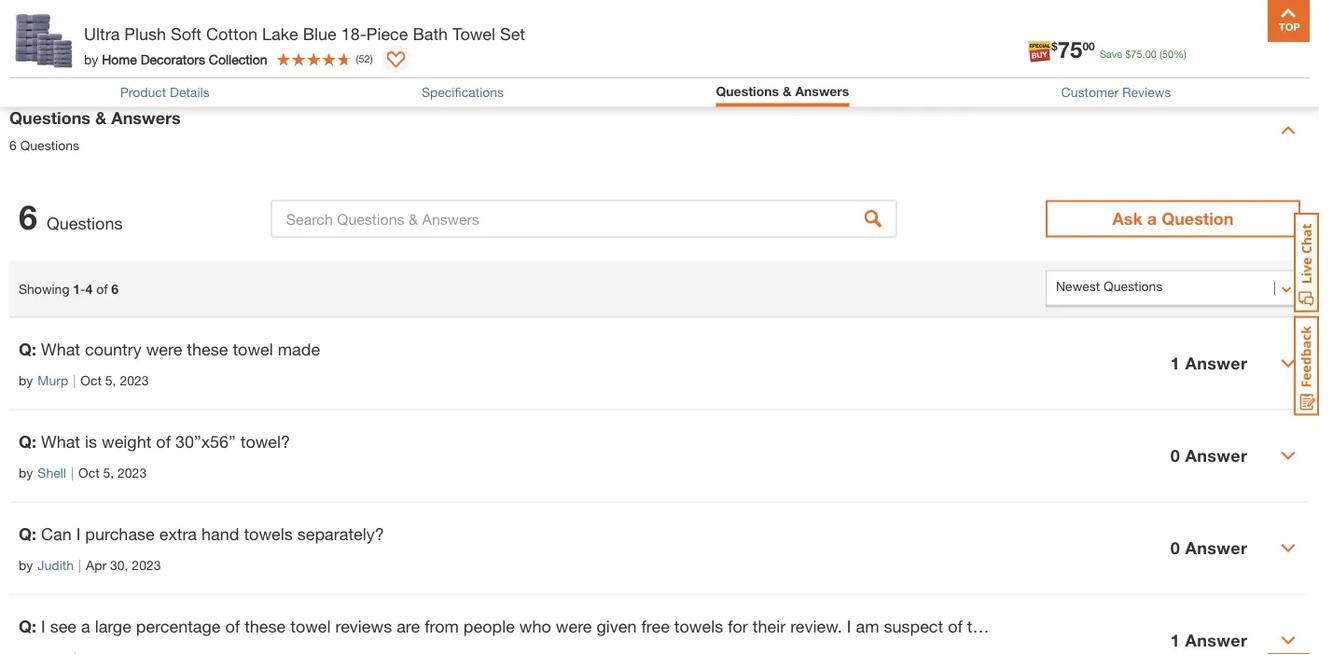 Task type: locate. For each thing, give the bounding box(es) containing it.
soft
[[171, 23, 202, 43]]

0 answer
[[1171, 446, 1248, 466], [1171, 538, 1248, 558]]

0 horizontal spatial product
[[168, 55, 213, 70]]

shell button
[[38, 463, 66, 483]]

questions
[[716, 83, 779, 98], [9, 108, 91, 128], [20, 137, 79, 153], [47, 213, 123, 233]]

Search Questions & Answers text field
[[271, 200, 897, 238]]

1 vertical spatial what
[[41, 431, 80, 451]]

0 vertical spatial towel
[[233, 339, 273, 359]]

0 answer up "that."
[[1171, 538, 1248, 558]]

1 vertical spatial towels
[[675, 616, 723, 636]]

1 vertical spatial a
[[81, 616, 90, 636]]

0 vertical spatial answers
[[795, 83, 849, 98]]

murp
[[38, 373, 68, 388]]

4
[[85, 281, 93, 296]]

1 answer from the top
[[1186, 353, 1248, 373]]

1 horizontal spatial 75
[[1131, 48, 1143, 60]]

00
[[1083, 40, 1095, 53], [1146, 48, 1157, 60]]

75
[[1058, 35, 1083, 62], [1131, 48, 1143, 60]]

reviews
[[335, 616, 392, 636]]

2023 down country
[[120, 373, 149, 388]]

live chat image
[[1294, 213, 1319, 313]]

these
[[187, 339, 228, 359], [245, 616, 286, 636]]

$ left 'save'
[[1052, 40, 1058, 53]]

by left judith
[[19, 558, 33, 573]]

3 answer from the top
[[1186, 538, 1248, 558]]

i right can
[[76, 524, 81, 544]]

0 vertical spatial 2023
[[120, 373, 149, 388]]

4 q: from the top
[[19, 616, 36, 636]]

q: left see
[[19, 616, 36, 636]]

q: for q: what is weight of 30"x56" towel?
[[19, 431, 36, 451]]

1 vertical spatial 5,
[[103, 465, 114, 481]]

0 vertical spatial what
[[41, 339, 80, 359]]

1 horizontal spatial towels
[[675, 616, 723, 636]]

judith button
[[38, 556, 74, 575]]

q: left can
[[19, 524, 36, 544]]

0 horizontal spatial 00
[[1083, 40, 1095, 53]]

from
[[425, 616, 459, 636]]

ask
[[1113, 209, 1143, 229]]

2023 right 30,
[[132, 558, 161, 573]]

0 horizontal spatial &
[[95, 108, 107, 128]]

3 caret image from the top
[[1281, 541, 1296, 556]]

2 horizontal spatial 6
[[111, 281, 119, 296]]

answer
[[1186, 353, 1248, 373], [1186, 446, 1248, 466], [1186, 538, 1248, 558], [1186, 630, 1248, 651]]

1 horizontal spatial i
[[76, 524, 81, 544]]

q: down the showing
[[19, 339, 36, 359]]

( left )
[[356, 53, 359, 65]]

1 horizontal spatial &
[[783, 83, 792, 98]]

1 q: from the top
[[19, 339, 36, 359]]

6
[[9, 137, 17, 153], [19, 197, 37, 237], [111, 281, 119, 296]]

product
[[168, 55, 213, 70], [999, 616, 1057, 636]]

product right this
[[999, 616, 1057, 636]]

2023 down weight
[[118, 465, 147, 481]]

75 left 'save'
[[1058, 35, 1083, 62]]

were right the who
[[556, 616, 592, 636]]

information?
[[217, 55, 290, 70]]

1 vertical spatial were
[[556, 616, 592, 636]]

%)
[[1174, 48, 1187, 60]]

1 horizontal spatial a
[[1148, 209, 1157, 229]]

1 0 from the top
[[1171, 446, 1180, 466]]

questions element
[[9, 317, 1310, 654]]

i left see
[[41, 616, 45, 636]]

2 caret image from the top
[[1281, 356, 1296, 371]]

oct for is
[[78, 465, 99, 481]]

0 horizontal spatial answers
[[111, 108, 181, 128]]

0 vertical spatial a
[[1148, 209, 1157, 229]]

4 answer from the top
[[1186, 630, 1248, 651]]

( right .
[[1160, 48, 1163, 60]]

1 what from the top
[[41, 339, 80, 359]]

2 what from the top
[[41, 431, 80, 451]]

1 horizontal spatial $
[[1126, 48, 1131, 60]]

1 vertical spatial oct
[[78, 465, 99, 481]]

a right ask in the top of the page
[[1148, 209, 1157, 229]]

|
[[73, 373, 76, 388], [71, 465, 74, 481], [78, 558, 81, 573]]

2 0 answer from the top
[[1171, 538, 1248, 558]]

2 1 answer from the top
[[1171, 630, 1248, 651]]

1 horizontal spatial these
[[245, 616, 286, 636]]

0 vertical spatial 0 answer
[[1171, 446, 1248, 466]]

2 answer from the top
[[1186, 446, 1248, 466]]

0 horizontal spatial 6
[[9, 137, 17, 153]]

1 vertical spatial 0 answer
[[1171, 538, 1248, 558]]

18-
[[341, 23, 366, 43]]

00 left 50 at top
[[1146, 48, 1157, 60]]

were right country
[[146, 339, 182, 359]]

of right percentage
[[225, 616, 240, 636]]

1 0 answer from the top
[[1171, 446, 1248, 466]]

1 answer for q: i see a large percentage of these towel reviews are from people who were given free towels for their review. i am suspect of this product because of that.
[[1171, 630, 1248, 651]]

0 vertical spatial towels
[[244, 524, 293, 544]]

country
[[85, 339, 142, 359]]

1 horizontal spatial towel
[[290, 616, 331, 636]]

0 vertical spatial oct
[[81, 373, 102, 388]]

product details
[[120, 85, 210, 100]]

0 for what is weight of 30"x56" towel?
[[1171, 446, 1180, 466]]

0 vertical spatial 1 answer
[[1171, 353, 1248, 373]]

by left murp
[[19, 373, 33, 388]]

by home decorators collection
[[84, 51, 267, 66]]

0 answer for q: what is weight of 30"x56" towel?
[[1171, 446, 1248, 466]]

&
[[783, 83, 792, 98], [95, 108, 107, 128]]

5,
[[105, 373, 116, 388], [103, 465, 114, 481]]

who
[[520, 616, 551, 636]]

2 vertical spatial 1
[[1171, 630, 1180, 651]]

0
[[1171, 446, 1180, 466], [1171, 538, 1180, 558]]

towel
[[233, 339, 273, 359], [290, 616, 331, 636]]

5, down weight
[[103, 465, 114, 481]]

piece
[[366, 23, 408, 43]]

review.
[[791, 616, 842, 636]]

75 right 'save'
[[1131, 48, 1143, 60]]

by left shell
[[19, 465, 33, 481]]

oct
[[81, 373, 102, 388], [78, 465, 99, 481]]

2 0 from the top
[[1171, 538, 1180, 558]]

| right shell
[[71, 465, 74, 481]]

what left is
[[41, 431, 80, 451]]

1 vertical spatial towel
[[290, 616, 331, 636]]

2 vertical spatial 2023
[[132, 558, 161, 573]]

showing
[[19, 281, 69, 296]]

2 q: from the top
[[19, 431, 36, 451]]

1 vertical spatial 2023
[[118, 465, 147, 481]]

0 vertical spatial were
[[146, 339, 182, 359]]

because
[[1062, 616, 1126, 636]]

$ 75 00
[[1052, 35, 1095, 62]]

0 vertical spatial &
[[783, 83, 792, 98]]

caret image
[[1281, 123, 1296, 138], [1281, 356, 1296, 371], [1281, 541, 1296, 556], [1281, 633, 1296, 648]]

by for can i purchase extra hand towels separately?
[[19, 558, 33, 573]]

& inside questions & answers 6 questions
[[95, 108, 107, 128]]

1 vertical spatial 1
[[1171, 353, 1180, 373]]

towels left for
[[675, 616, 723, 636]]

0 vertical spatial 0
[[1171, 446, 1180, 466]]

| right murp
[[73, 373, 76, 388]]

0 vertical spatial |
[[73, 373, 76, 388]]

$ left .
[[1126, 48, 1131, 60]]

were
[[146, 339, 182, 359], [556, 616, 592, 636]]

set
[[500, 23, 525, 43]]

specifications button
[[422, 85, 504, 100], [422, 85, 504, 100]]

towel left made
[[233, 339, 273, 359]]

q: for q: what country were these towel made
[[19, 339, 36, 359]]

q:
[[19, 339, 36, 359], [19, 431, 36, 451], [19, 524, 36, 544], [19, 616, 36, 636]]

1 horizontal spatial answers
[[795, 83, 849, 98]]

0 vertical spatial product
[[168, 55, 213, 70]]

large
[[95, 616, 131, 636]]

-
[[80, 281, 85, 296]]

these left made
[[187, 339, 228, 359]]

answer for i see a large percentage of these towel reviews are from people who were given free towels for their review. i am suspect of this product because of that.
[[1186, 630, 1248, 651]]

questions & answers
[[716, 83, 849, 98]]

3 q: from the top
[[19, 524, 36, 544]]

answers inside questions & answers 6 questions
[[111, 108, 181, 128]]

2 vertical spatial |
[[78, 558, 81, 573]]

0 vertical spatial 6
[[9, 137, 17, 153]]

1 vertical spatial 1 answer
[[1171, 630, 1248, 651]]

display image
[[387, 51, 405, 70]]

)
[[370, 53, 373, 65]]

what up murp
[[41, 339, 80, 359]]

0 horizontal spatial these
[[187, 339, 228, 359]]

1 vertical spatial &
[[95, 108, 107, 128]]

product image image
[[14, 9, 75, 70]]

0 horizontal spatial $
[[1052, 40, 1058, 53]]

a right see
[[81, 616, 90, 636]]

4 caret image from the top
[[1281, 633, 1296, 648]]

towel left reviews
[[290, 616, 331, 636]]

of right weight
[[156, 431, 171, 451]]

product details button
[[120, 85, 210, 100], [120, 85, 210, 100]]

1 vertical spatial 6
[[19, 197, 37, 237]]

1 horizontal spatial 00
[[1146, 48, 1157, 60]]

of left this
[[948, 616, 963, 636]]

| for i
[[78, 558, 81, 573]]

1 1 answer from the top
[[1171, 353, 1248, 373]]

1 answer
[[1171, 353, 1248, 373], [1171, 630, 1248, 651]]

q: left is
[[19, 431, 36, 451]]

specifications
[[422, 85, 504, 100]]

that.
[[1150, 616, 1184, 636]]

are
[[397, 616, 420, 636]]

oct right murp
[[81, 373, 102, 388]]

improve
[[95, 55, 142, 70]]

oct down is
[[78, 465, 99, 481]]

these right percentage
[[245, 616, 286, 636]]

their
[[753, 616, 786, 636]]

00 left 'save'
[[1083, 40, 1095, 53]]

product down "soft"
[[168, 55, 213, 70]]

0 horizontal spatial towels
[[244, 524, 293, 544]]

| for country
[[73, 373, 76, 388]]

hand
[[202, 524, 239, 544]]

of left "that."
[[1131, 616, 1145, 636]]

1 for what country were these towel made
[[1171, 353, 1180, 373]]

0 horizontal spatial a
[[81, 616, 90, 636]]

0 vertical spatial 5,
[[105, 373, 116, 388]]

by judith | apr 30, 2023
[[19, 558, 161, 573]]

1
[[73, 281, 80, 296], [1171, 353, 1180, 373], [1171, 630, 1180, 651]]

customer reviews
[[1062, 85, 1171, 100]]

a
[[1148, 209, 1157, 229], [81, 616, 90, 636]]

2023 for were
[[120, 373, 149, 388]]

by down ultra at the left top of the page
[[84, 51, 98, 66]]

bath
[[413, 23, 448, 43]]

percentage
[[136, 616, 221, 636]]

5, down country
[[105, 373, 116, 388]]

2023
[[120, 373, 149, 388], [118, 465, 147, 481], [132, 558, 161, 573]]

| left apr
[[78, 558, 81, 573]]

0 answer for q: can i purchase extra hand towels separately?
[[1171, 538, 1248, 558]]

1 vertical spatial |
[[71, 465, 74, 481]]

customer reviews button
[[1062, 85, 1171, 100], [1062, 85, 1171, 100]]

1 vertical spatial product
[[999, 616, 1057, 636]]

1 horizontal spatial product
[[999, 616, 1057, 636]]

answers
[[795, 83, 849, 98], [111, 108, 181, 128]]

0 answer left caret icon
[[1171, 446, 1248, 466]]

i left am
[[847, 616, 851, 636]]

1 vertical spatial answers
[[111, 108, 181, 128]]

save $ 75 . 00 ( 50 %)
[[1100, 48, 1187, 60]]

made
[[278, 339, 320, 359]]

towels right hand
[[244, 524, 293, 544]]

a inside questions element
[[81, 616, 90, 636]]

1 vertical spatial 0
[[1171, 538, 1180, 558]]

lake
[[262, 23, 298, 43]]

0 horizontal spatial were
[[146, 339, 182, 359]]



Task type: describe. For each thing, give the bounding box(es) containing it.
answer for what is weight of 30"x56" towel?
[[1186, 446, 1248, 466]]

0 horizontal spatial towel
[[233, 339, 273, 359]]

caret image for what country were these towel made
[[1281, 356, 1296, 371]]

0 horizontal spatial (
[[356, 53, 359, 65]]

0 horizontal spatial i
[[41, 616, 45, 636]]

| for is
[[71, 465, 74, 481]]

$ inside the $ 75 00
[[1052, 40, 1058, 53]]

how can we improve our product information? provide feedback.
[[19, 55, 400, 70]]

provide
[[294, 55, 338, 70]]

caret image for i see a large percentage of these towel reviews are from people who were given free towels for their review. i am suspect of this product because of that.
[[1281, 633, 1296, 648]]

questions & answers 6 questions
[[9, 108, 181, 153]]

52
[[359, 53, 370, 65]]

plush
[[124, 23, 166, 43]]

2023 for weight
[[118, 465, 147, 481]]

( 52 )
[[356, 53, 373, 65]]

free
[[642, 616, 670, 636]]

weight
[[102, 431, 151, 451]]

judith
[[38, 558, 74, 573]]

extra
[[159, 524, 197, 544]]

0 for can i purchase extra hand towels separately?
[[1171, 538, 1180, 558]]

by for what is weight of 30"x56" towel?
[[19, 465, 33, 481]]

& for questions & answers
[[783, 83, 792, 98]]

q: can i purchase extra hand towels separately?
[[19, 524, 384, 544]]

can
[[49, 55, 70, 70]]

answer for can i purchase extra hand towels separately?
[[1186, 538, 1248, 558]]

0 horizontal spatial 75
[[1058, 35, 1083, 62]]

what for what country were these towel made
[[41, 339, 80, 359]]

towel
[[453, 23, 496, 43]]

q: i see a large percentage of these towel reviews are from people who were given free towels for their review. i am suspect of this product because of that.
[[19, 616, 1184, 636]]

for
[[728, 616, 748, 636]]

we
[[74, 55, 91, 70]]

q: for q: i see a large percentage of these towel reviews are from people who were given free towels for their review. i am suspect of this product because of that.
[[19, 616, 36, 636]]

given
[[597, 616, 637, 636]]

details
[[170, 85, 210, 100]]

our
[[145, 55, 164, 70]]

by for what country were these towel made
[[19, 373, 33, 388]]

by murp | oct 5, 2023
[[19, 373, 149, 388]]

see
[[50, 616, 77, 636]]

product
[[120, 85, 166, 100]]

00 inside the $ 75 00
[[1083, 40, 1095, 53]]

can
[[41, 524, 72, 544]]

how
[[19, 55, 45, 70]]

50
[[1163, 48, 1174, 60]]

q: what is weight of 30"x56" towel?
[[19, 431, 290, 451]]

separately?
[[297, 524, 384, 544]]

caret image for can i purchase extra hand towels separately?
[[1281, 541, 1296, 556]]

0 vertical spatial these
[[187, 339, 228, 359]]

1 answer for q: what country were these towel made
[[1171, 353, 1248, 373]]

ultra
[[84, 23, 120, 43]]

save
[[1100, 48, 1123, 60]]

0 vertical spatial 1
[[73, 281, 80, 296]]

shell
[[38, 465, 66, 481]]

am
[[856, 616, 880, 636]]

questions inside '6 questions'
[[47, 213, 123, 233]]

ask a question button
[[1046, 200, 1301, 238]]

2 vertical spatial 6
[[111, 281, 119, 296]]

apr
[[86, 558, 106, 573]]

6 inside questions & answers 6 questions
[[9, 137, 17, 153]]

ultra plush soft cotton lake blue 18-piece bath towel set
[[84, 23, 525, 43]]

murp button
[[38, 371, 68, 391]]

6 questions
[[19, 197, 123, 237]]

.
[[1143, 48, 1146, 60]]

customer
[[1062, 85, 1119, 100]]

a inside button
[[1148, 209, 1157, 229]]

q: for q: can i purchase extra hand towels separately?
[[19, 524, 36, 544]]

this
[[968, 616, 994, 636]]

2023 for purchase
[[132, 558, 161, 573]]

& for questions & answers 6 questions
[[95, 108, 107, 128]]

ask a question
[[1113, 209, 1234, 229]]

feedback link image
[[1294, 315, 1319, 416]]

1 vertical spatial these
[[245, 616, 286, 636]]

oct for country
[[81, 373, 102, 388]]

answers for questions & answers
[[795, 83, 849, 98]]

30,
[[110, 558, 128, 573]]

decorators
[[141, 51, 205, 66]]

q: what country were these towel made
[[19, 339, 320, 359]]

is
[[85, 431, 97, 451]]

question
[[1162, 209, 1234, 229]]

1 caret image from the top
[[1281, 123, 1296, 138]]

product inside questions element
[[999, 616, 1057, 636]]

answer for what country were these towel made
[[1186, 353, 1248, 373]]

by shell | oct 5, 2023
[[19, 465, 147, 481]]

how can we improve our product information? provide feedback. link
[[19, 55, 400, 70]]

30"x56"
[[175, 431, 236, 451]]

purchase
[[85, 524, 155, 544]]

blue
[[303, 23, 337, 43]]

towel?
[[240, 431, 290, 451]]

caret image
[[1281, 449, 1296, 463]]

answers for questions & answers 6 questions
[[111, 108, 181, 128]]

reviews
[[1123, 85, 1171, 100]]

1 horizontal spatial (
[[1160, 48, 1163, 60]]

1 for i see a large percentage of these towel reviews are from people who were given free towels for their review. i am suspect of this product because of that.
[[1171, 630, 1180, 651]]

1 horizontal spatial were
[[556, 616, 592, 636]]

2 horizontal spatial i
[[847, 616, 851, 636]]

showing 1 - 4 of 6
[[19, 281, 119, 296]]

top button
[[1268, 0, 1310, 42]]

feedback.
[[342, 55, 400, 70]]

1 horizontal spatial 6
[[19, 197, 37, 237]]

what for what is weight of 30"x56" towel?
[[41, 431, 80, 451]]

5, for country
[[105, 373, 116, 388]]

people
[[464, 616, 515, 636]]

of right 4
[[96, 281, 108, 296]]

home
[[102, 51, 137, 66]]

cotton
[[206, 23, 258, 43]]

suspect
[[884, 616, 944, 636]]

collection
[[209, 51, 267, 66]]

5, for is
[[103, 465, 114, 481]]



Task type: vqa. For each thing, say whether or not it's contained in the screenshot.
back arrow icon
no



